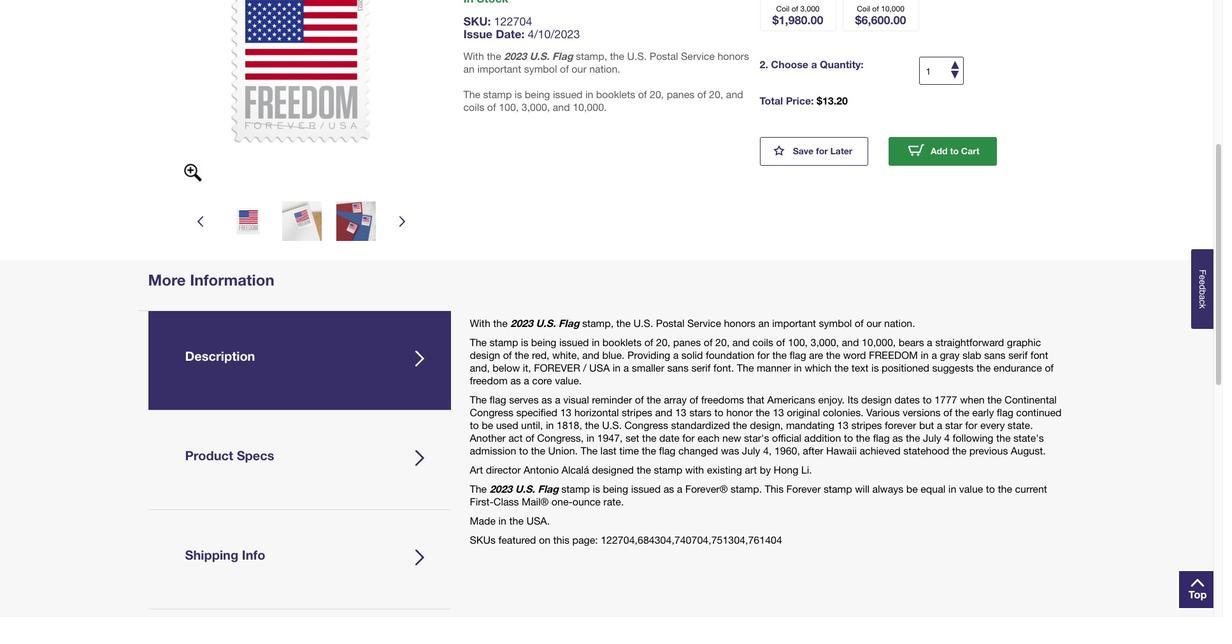 Task type: describe. For each thing, give the bounding box(es) containing it.
20, up foundation on the right bottom of page
[[716, 336, 730, 348]]

to inside button
[[951, 146, 959, 156]]

this
[[554, 534, 570, 546]]

and up /
[[583, 349, 600, 361]]

date:
[[496, 27, 525, 41]]

value
[[960, 483, 984, 495]]

a right but
[[938, 419, 943, 431]]

13 down array
[[676, 406, 687, 418]]

coil for $6,600.00
[[857, 4, 871, 14]]

in left 1947,
[[587, 432, 595, 444]]

the up it,
[[515, 349, 529, 361]]

u.s. flag 2023 stamps image
[[183, 0, 419, 182]]

which
[[805, 362, 832, 374]]

hawaii
[[827, 444, 857, 457]]

forever®
[[686, 483, 728, 495]]

stamp inside the stamp is being issued in booklets of 20, panes of 20, and coils of 100, 3,000, and 10,000, bears a straightforward graphic design of the red, white, and blue. providing a solid foundation for the flag are the word freedom in a gray slab sans serif font and, below it, forever / usa in a smaller sans serif font. the manner in which the text is positioned suggests the endurance of freedom as a core value.
[[490, 336, 518, 348]]

addition
[[805, 432, 842, 444]]

font
[[1031, 349, 1049, 361]]

1 horizontal spatial an
[[759, 317, 770, 329]]

the inside stamp is being issued as a forever® stamp. this forever stamp will always be equal in value to the current first-class mail® one-ounce rate.
[[999, 483, 1013, 495]]

and up word
[[842, 336, 860, 348]]

u.s. inside the flag serves as a visual reminder of the array of freedoms that americans enjoy. its design dates to 1777 when the continental congress specified 13 horizontal stripes and 13 stars to honor the 13 original colonies. various versions of the early flag continued to be used until, in 1818, the u.s. congress standardized the design, mandating 13 stripes forever but a star for every state. another act of congress, in 1947, set the date for each new star's official addition to the flag as the july 4 following the state's admission to the union. the last time the flag changed was july 4, 1960, after hawaii achieved statehood the previous august.
[[603, 419, 622, 431]]

mail®
[[522, 495, 549, 508]]

art
[[470, 464, 483, 476]]

white,
[[553, 349, 580, 361]]

as up specified
[[542, 393, 552, 406]]

star's
[[745, 432, 770, 444]]

mandating
[[787, 419, 835, 431]]

20, down stamp, the u.s. postal service honors an important symbol of our nation.
[[650, 88, 664, 100]]

3,000, for 10,000.
[[522, 101, 550, 113]]

1 vertical spatial honors
[[724, 317, 756, 329]]

for up changed
[[683, 432, 695, 444]]

class
[[494, 495, 519, 508]]

foundation
[[706, 349, 755, 361]]

by
[[760, 464, 771, 476]]

0 horizontal spatial july
[[743, 444, 761, 457]]

description button
[[148, 311, 451, 410]]

13 up design,
[[773, 406, 785, 418]]

1 vertical spatial stamp,
[[583, 317, 614, 329]]

1 horizontal spatial nation.
[[885, 317, 916, 329]]

more information
[[148, 270, 275, 289]]

20, up providing
[[657, 336, 671, 348]]

various
[[867, 406, 900, 418]]

specified
[[517, 406, 558, 418]]

the down slab
[[977, 362, 991, 374]]

the up early on the bottom
[[988, 393, 1002, 406]]

the up featured
[[510, 515, 524, 527]]

122704
[[494, 14, 533, 28]]

flag for with the 2023 u.s. flag stamp, the u.s. postal service honors an important symbol of our nation.
[[559, 317, 580, 329]]

total price: $ 13.20
[[760, 95, 848, 107]]

design inside the flag serves as a visual reminder of the array of freedoms that americans enjoy. its design dates to 1777 when the continental congress specified 13 horizontal stripes and 13 stars to honor the 13 original colonies. various versions of the early flag continued to be used until, in 1818, the u.s. congress standardized the design, mandating 13 stripes forever but a star for every state. another act of congress, in 1947, set the date for each new star's official addition to the flag as the july 4 following the state's admission to the union. the last time the flag changed was july 4, 1960, after hawaii achieved statehood the previous august.
[[862, 393, 892, 406]]

star
[[946, 419, 963, 431]]

and inside the flag serves as a visual reminder of the array of freedoms that americans enjoy. its design dates to 1777 when the continental congress specified 13 horizontal stripes and 13 stars to honor the 13 original colonies. various versions of the early flag continued to be used until, in 1818, the u.s. congress standardized the design, mandating 13 stripes forever but a star for every state. another act of congress, in 1947, set the date for each new star's official addition to the flag as the july 4 following the state's admission to the union. the last time the flag changed was july 4, 1960, after hawaii achieved statehood the previous august.
[[656, 406, 673, 418]]

continental
[[1005, 393, 1057, 406]]

the down every at right
[[997, 432, 1011, 444]]

graphic
[[1008, 336, 1042, 348]]

1 horizontal spatial sans
[[985, 349, 1006, 361]]

the down following
[[953, 444, 967, 457]]

gray
[[940, 349, 960, 361]]

u.s. down 4/10/2023
[[530, 50, 550, 62]]

the down word
[[835, 362, 849, 374]]

panes for 10,000,
[[674, 336, 701, 348]]

1 horizontal spatial july
[[924, 432, 942, 444]]

word
[[844, 349, 867, 361]]

k
[[1198, 304, 1209, 308]]

was
[[721, 444, 740, 457]]

important inside stamp, the u.s. postal service honors an important symbol of our nation.
[[478, 63, 522, 75]]

1 e from the top
[[1198, 275, 1209, 280]]

are
[[810, 349, 824, 361]]

and left total
[[727, 88, 744, 100]]

providing
[[628, 349, 671, 361]]

the down the "time"
[[637, 464, 651, 476]]

another
[[470, 432, 506, 444]]

americans
[[768, 393, 816, 406]]

in inside the stamp is being issued in booklets of 20, panes of 20, and coils of 100, 3,000, and 10,000.
[[586, 88, 594, 100]]

visual
[[564, 393, 589, 406]]

stamp.
[[731, 483, 762, 495]]

1 vertical spatial postal
[[656, 317, 685, 329]]

issued for the stamp is being issued in booklets of 20, panes of 20, and coils of 100, 3,000, and 10,000, bears a straightforward graphic design of the red, white, and blue. providing a solid foundation for the flag are the word freedom in a gray slab sans serif font and, below it, forever / usa in a smaller sans serif font. the manner in which the text is positioned suggests the endurance of freedom as a core value.
[[560, 336, 589, 348]]

13 down colonies.
[[838, 419, 849, 431]]

2023 for with the 2023 u.s. flag stamp, the u.s. postal service honors an important symbol of our nation.
[[511, 317, 533, 329]]

stars
[[690, 406, 712, 418]]

first-
[[470, 495, 494, 508]]

red,
[[532, 349, 550, 361]]

and up foundation on the right bottom of page
[[733, 336, 750, 348]]

2023 for with the 2023 u.s. flag
[[504, 50, 527, 62]]

new
[[723, 432, 742, 444]]

the for the 2023 u.s. flag
[[470, 483, 487, 495]]

the right are
[[827, 349, 841, 361]]

slab
[[963, 349, 982, 361]]

d
[[1198, 285, 1209, 290]]

0 horizontal spatial serif
[[692, 362, 711, 374]]

to up versions
[[923, 393, 932, 406]]

ounce
[[573, 495, 601, 508]]

on
[[539, 534, 551, 546]]

10,000.
[[573, 101, 607, 113]]

the down foundation on the right bottom of page
[[737, 362, 754, 374]]

congress,
[[538, 432, 584, 444]]

stamp left with
[[654, 464, 683, 476]]

a right choose
[[812, 58, 818, 70]]

alcalá
[[562, 464, 589, 476]]

the left array
[[647, 393, 661, 406]]

being for the stamp is being issued in booklets of 20, panes of 20, and coils of 100, 3,000, and 10,000.
[[525, 88, 550, 100]]

the stamp is being issued in booklets of 20, panes of 20, and coils of 100, 3,000, and 10,000.
[[464, 88, 744, 113]]

a left gray
[[932, 349, 938, 361]]

stamp inside the stamp is being issued in booklets of 20, panes of 20, and coils of 100, 3,000, and 10,000.
[[484, 88, 512, 100]]

shipping info
[[185, 547, 265, 562]]

u.s. up providing
[[634, 317, 654, 329]]

when
[[961, 393, 985, 406]]

in left which
[[794, 362, 802, 374]]

the down forever
[[906, 432, 921, 444]]

the right set
[[643, 432, 657, 444]]

stamp up ounce
[[562, 483, 590, 495]]

skus
[[470, 534, 496, 546]]

to up another
[[470, 419, 479, 431]]

this
[[765, 483, 784, 495]]

changed
[[679, 444, 719, 457]]

core
[[532, 374, 552, 386]]

u.s. up red,
[[536, 317, 556, 329]]

previous
[[970, 444, 1009, 457]]

with for with the 2023 u.s. flag
[[464, 50, 484, 62]]

product
[[185, 448, 233, 463]]

forever
[[885, 419, 917, 431]]

a left visual on the left of page
[[555, 393, 561, 406]]

13 up 1818,
[[561, 406, 572, 418]]

product specs button
[[148, 411, 451, 509]]

early
[[973, 406, 995, 418]]

the up manner
[[773, 349, 787, 361]]

shipping
[[185, 547, 239, 562]]

every
[[981, 419, 1005, 431]]

featured
[[499, 534, 536, 546]]

specs
[[237, 448, 274, 463]]

a left the solid
[[674, 349, 679, 361]]

shipping info button
[[148, 510, 451, 609]]

f
[[1198, 269, 1209, 275]]

a inside button
[[1198, 295, 1209, 299]]

as down forever
[[893, 432, 904, 444]]

3,000, for 10,000,
[[811, 336, 839, 348]]

horizontal
[[575, 406, 619, 418]]

100, for 10,000.
[[499, 101, 519, 113]]

info
[[242, 547, 265, 562]]

the up antonio
[[531, 444, 546, 457]]

to up 'hawaii'
[[845, 432, 854, 444]]

stamp left will on the right bottom of the page
[[824, 483, 853, 495]]

last
[[601, 444, 617, 457]]

nation. inside stamp, the u.s. postal service honors an important symbol of our nation.
[[590, 63, 621, 75]]

be inside stamp is being issued as a forever® stamp. this forever stamp will always be equal in value to the current first-class mail® one-ounce rate.
[[907, 483, 918, 495]]

0 horizontal spatial sans
[[668, 362, 689, 374]]

after
[[803, 444, 824, 457]]

art director antonio alcalá designed the stamp with existing art by hong li.
[[470, 464, 813, 476]]

the up design,
[[756, 406, 770, 418]]

booklets for the stamp is being issued in booklets of 20, panes of 20, and coils of 100, 3,000, and 10,000.
[[597, 88, 636, 100]]

is right text
[[872, 362, 879, 374]]

$6,600.00
[[856, 13, 907, 27]]

total
[[760, 95, 784, 107]]

choose
[[771, 58, 809, 70]]

1 horizontal spatial serif
[[1009, 349, 1028, 361]]

in up 'usa'
[[592, 336, 600, 348]]

product specs
[[185, 448, 274, 463]]

each
[[698, 432, 720, 444]]

122704,684304,740704,751304,761404
[[601, 534, 783, 546]]

in up congress,
[[546, 419, 554, 431]]

to inside stamp is being issued as a forever® stamp. this forever stamp will always be equal in value to the current first-class mail® one-ounce rate.
[[987, 483, 996, 495]]

array
[[664, 393, 687, 406]]

with for with the 2023 u.s. flag stamp, the u.s. postal service honors an important symbol of our nation.
[[470, 317, 491, 329]]

the for the stamp is being issued in booklets of 20, panes of 20, and coils of 100, 3,000, and 10,000.
[[464, 88, 481, 100]]

admission
[[470, 444, 517, 457]]

save for later link
[[760, 137, 869, 166]]

is inside the stamp is being issued in booklets of 20, panes of 20, and coils of 100, 3,000, and 10,000.
[[515, 88, 522, 100]]

the up star
[[956, 406, 970, 418]]

flag up achieved
[[874, 432, 890, 444]]



Task type: vqa. For each thing, say whether or not it's contained in the screenshot.
Price:
yes



Task type: locate. For each thing, give the bounding box(es) containing it.
0 vertical spatial panes
[[667, 88, 695, 100]]

0 vertical spatial 3,000,
[[522, 101, 550, 113]]

design inside the stamp is being issued in booklets of 20, panes of 20, and coils of 100, 3,000, and 10,000, bears a straightforward graphic design of the red, white, and blue. providing a solid foundation for the flag are the word freedom in a gray slab sans serif font and, below it, forever / usa in a smaller sans serif font. the manner in which the text is positioned suggests the endurance of freedom as a core value.
[[470, 349, 501, 361]]

be
[[482, 419, 494, 431], [907, 483, 918, 495]]

suggests
[[933, 362, 974, 374]]

stamp
[[484, 88, 512, 100], [490, 336, 518, 348], [654, 464, 683, 476], [562, 483, 590, 495], [824, 483, 853, 495]]

with up "and,"
[[470, 317, 491, 329]]

1 vertical spatial congress
[[625, 419, 669, 431]]

sans down the solid
[[668, 362, 689, 374]]

being for the stamp is being issued in booklets of 20, panes of 20, and coils of 100, 3,000, and 10,000, bears a straightforward graphic design of the red, white, and blue. providing a solid foundation for the flag are the word freedom in a gray slab sans serif font and, below it, forever / usa in a smaller sans serif font. the manner in which the text is positioned suggests the endurance of freedom as a core value.
[[532, 336, 557, 348]]

flag inside the stamp is being issued in booklets of 20, panes of 20, and coils of 100, 3,000, and 10,000, bears a straightforward graphic design of the red, white, and blue. providing a solid foundation for the flag are the word freedom in a gray slab sans serif font and, below it, forever / usa in a smaller sans serif font. the manner in which the text is positioned suggests the endurance of freedom as a core value.
[[790, 349, 807, 361]]

0 vertical spatial our
[[572, 63, 587, 75]]

1 vertical spatial our
[[867, 317, 882, 329]]

set
[[626, 432, 640, 444]]

the up blue.
[[617, 317, 631, 329]]

1 vertical spatial july
[[743, 444, 761, 457]]

the 2023 u.s. flag
[[470, 483, 559, 495]]

the
[[464, 88, 481, 100], [470, 336, 487, 348], [737, 362, 754, 374], [470, 393, 487, 406], [581, 444, 598, 457], [470, 483, 487, 495]]

3,000, inside the stamp is being issued in booklets of 20, panes of 20, and coils of 100, 3,000, and 10,000, bears a straightforward graphic design of the red, white, and blue. providing a solid foundation for the flag are the word freedom in a gray slab sans serif font and, below it, forever / usa in a smaller sans serif font. the manner in which the text is positioned suggests the endurance of freedom as a core value.
[[811, 336, 839, 348]]

issued inside the stamp is being issued in booklets of 20, panes of 20, and coils of 100, 3,000, and 10,000.
[[553, 88, 583, 100]]

the inside stamp, the u.s. postal service honors an important symbol of our nation.
[[610, 50, 625, 62]]

is inside stamp is being issued as a forever® stamp. this forever stamp will always be equal in value to the current first-class mail® one-ounce rate.
[[593, 483, 600, 495]]

2023 down date:
[[504, 50, 527, 62]]

20, left total
[[710, 88, 724, 100]]

1 vertical spatial being
[[532, 336, 557, 348]]

1947,
[[598, 432, 623, 444]]

coil inside coil of 3,000 $1,980.00
[[777, 4, 790, 14]]

4,
[[764, 444, 772, 457]]

20,
[[650, 88, 664, 100], [710, 88, 724, 100], [657, 336, 671, 348], [716, 336, 730, 348]]

an down issue
[[464, 63, 475, 75]]

2 e from the top
[[1198, 280, 1209, 285]]

following
[[953, 432, 994, 444]]

0 horizontal spatial symbol
[[524, 63, 557, 75]]

0 horizontal spatial stripes
[[622, 406, 653, 418]]

stamp, down 4/10/2023
[[576, 50, 608, 62]]

page:
[[573, 534, 598, 546]]

the down issue
[[487, 50, 502, 62]]

0 vertical spatial flag
[[553, 50, 573, 62]]

13.20
[[823, 95, 848, 107]]

flag up the mail®
[[538, 483, 559, 495]]

1 vertical spatial be
[[907, 483, 918, 495]]

font.
[[714, 362, 735, 374]]

the for the flag serves as a visual reminder of the array of freedoms that americans enjoy. its design dates to 1777 when the continental congress specified 13 horizontal stripes and 13 stars to honor the 13 original colonies. various versions of the early flag continued to be used until, in 1818, the u.s. congress standardized the design, mandating 13 stripes forever but a star for every state. another act of congress, in 1947, set the date for each new star's official addition to the flag as the july 4 following the state's admission to the union. the last time the flag changed was july 4, 1960, after hawaii achieved statehood the previous august.
[[470, 393, 487, 406]]

0 vertical spatial coils
[[464, 101, 485, 113]]

1 horizontal spatial 3,000,
[[811, 336, 839, 348]]

booklets for the stamp is being issued in booklets of 20, panes of 20, and coils of 100, 3,000, and 10,000, bears a straightforward graphic design of the red, white, and blue. providing a solid foundation for the flag are the word freedom in a gray slab sans serif font and, below it, forever / usa in a smaller sans serif font. the manner in which the text is positioned suggests the endurance of freedom as a core value.
[[603, 336, 642, 348]]

1 horizontal spatial be
[[907, 483, 918, 495]]

symbol inside stamp, the u.s. postal service honors an important symbol of our nation.
[[524, 63, 557, 75]]

$1,980.00
[[773, 13, 824, 27]]

but
[[920, 419, 935, 431]]

a inside stamp is being issued as a forever® stamp. this forever stamp will always be equal in value to the current first-class mail® one-ounce rate.
[[677, 483, 683, 495]]

flag up every at right
[[997, 406, 1014, 418]]

symbol down with the 2023 u.s. flag
[[524, 63, 557, 75]]

an inside stamp, the u.s. postal service honors an important symbol of our nation.
[[464, 63, 475, 75]]

1 vertical spatial flag
[[559, 317, 580, 329]]

service inside stamp, the u.s. postal service honors an important symbol of our nation.
[[681, 50, 715, 62]]

0 vertical spatial with
[[464, 50, 484, 62]]

2 vertical spatial being
[[603, 483, 629, 495]]

4/10/2023
[[528, 27, 580, 41]]

1 vertical spatial symbol
[[819, 317, 853, 329]]

with down issue
[[464, 50, 484, 62]]

design,
[[750, 419, 784, 431]]

booklets up the 10,000.
[[597, 88, 636, 100]]

coils inside the stamp is being issued in booklets of 20, panes of 20, and coils of 100, 3,000, and 10,000, bears a straightforward graphic design of the red, white, and blue. providing a solid foundation for the flag are the word freedom in a gray slab sans serif font and, below it, forever / usa in a smaller sans serif font. the manner in which the text is positioned suggests the endurance of freedom as a core value.
[[753, 336, 774, 348]]

being
[[525, 88, 550, 100], [532, 336, 557, 348], [603, 483, 629, 495]]

0 vertical spatial congress
[[470, 406, 514, 418]]

honor
[[727, 406, 753, 418]]

0 vertical spatial be
[[482, 419, 494, 431]]

0 vertical spatial serif
[[1009, 349, 1028, 361]]

freedoms
[[702, 393, 745, 406]]

u.s. up the mail®
[[515, 483, 535, 495]]

as inside the stamp is being issued in booklets of 20, panes of 20, and coils of 100, 3,000, and 10,000, bears a straightforward graphic design of the red, white, and blue. providing a solid foundation for the flag are the word freedom in a gray slab sans serif font and, below it, forever / usa in a smaller sans serif font. the manner in which the text is positioned suggests the endurance of freedom as a core value.
[[511, 374, 521, 386]]

for up following
[[966, 419, 978, 431]]

used
[[496, 419, 519, 431]]

congress up set
[[625, 419, 669, 431]]

1 vertical spatial 2023
[[511, 317, 533, 329]]

1 vertical spatial serif
[[692, 362, 711, 374]]

0 horizontal spatial design
[[470, 349, 501, 361]]

of inside stamp, the u.s. postal service honors an important symbol of our nation.
[[560, 63, 569, 75]]

freedom
[[470, 374, 508, 386]]

with
[[686, 464, 705, 476]]

bears
[[899, 336, 925, 348]]

0 vertical spatial july
[[924, 432, 942, 444]]

0 vertical spatial stripes
[[622, 406, 653, 418]]

and left the 10,000.
[[553, 101, 570, 113]]

100, down with the 2023 u.s. flag
[[499, 101, 519, 113]]

0 horizontal spatial 3,000,
[[522, 101, 550, 113]]

0 vertical spatial honors
[[718, 50, 750, 62]]

13
[[561, 406, 572, 418], [676, 406, 687, 418], [773, 406, 785, 418], [838, 419, 849, 431]]

stamp, inside stamp, the u.s. postal service honors an important symbol of our nation.
[[576, 50, 608, 62]]

important up are
[[773, 317, 817, 329]]

usa.
[[527, 515, 550, 527]]

is up it,
[[521, 336, 529, 348]]

1 vertical spatial nation.
[[885, 317, 916, 329]]

sku:
[[464, 14, 491, 28]]

design up the various at bottom right
[[862, 393, 892, 406]]

stamp,
[[576, 50, 608, 62], [583, 317, 614, 329]]

the inside the stamp is being issued in booklets of 20, panes of 20, and coils of 100, 3,000, and 10,000.
[[464, 88, 481, 100]]

0 vertical spatial issued
[[553, 88, 583, 100]]

as down below
[[511, 374, 521, 386]]

a right bears
[[928, 336, 933, 348]]

1 horizontal spatial congress
[[625, 419, 669, 431]]

forever
[[787, 483, 821, 495]]

panes
[[667, 88, 695, 100], [674, 336, 701, 348]]

a down it,
[[524, 374, 530, 386]]

3,000
[[801, 4, 820, 14]]

of inside coil of 10,000 $6,600.00
[[873, 4, 880, 14]]

a down blue.
[[624, 362, 629, 374]]

1 horizontal spatial stripes
[[852, 419, 883, 431]]

a up the k
[[1198, 295, 1209, 299]]

is
[[515, 88, 522, 100], [521, 336, 529, 348], [872, 362, 879, 374], [593, 483, 600, 495]]

coils inside the stamp is being issued in booklets of 20, panes of 20, and coils of 100, 3,000, and 10,000.
[[464, 101, 485, 113]]

panes inside the stamp is being issued in booklets of 20, panes of 20, and coils of 100, 3,000, and 10,000.
[[667, 88, 695, 100]]

100, inside the stamp is being issued in booklets of 20, panes of 20, and coils of 100, 3,000, and 10,000, bears a straightforward graphic design of the red, white, and blue. providing a solid foundation for the flag are the word freedom in a gray slab sans serif font and, below it, forever / usa in a smaller sans serif font. the manner in which the text is positioned suggests the endurance of freedom as a core value.
[[788, 336, 808, 348]]

1 vertical spatial panes
[[674, 336, 701, 348]]

add
[[931, 146, 948, 156]]

100, up which
[[788, 336, 808, 348]]

flag down "date"
[[659, 444, 676, 457]]

0 vertical spatial sans
[[985, 349, 1006, 361]]

coil left 10,000
[[857, 4, 871, 14]]

honors inside stamp, the u.s. postal service honors an important symbol of our nation.
[[718, 50, 750, 62]]

blue.
[[603, 349, 625, 361]]

being up red,
[[532, 336, 557, 348]]

1 horizontal spatial coil
[[857, 4, 871, 14]]

the stamp is being issued in booklets of 20, panes of 20, and coils of 100, 3,000, and 10,000, bears a straightforward graphic design of the red, white, and blue. providing a solid foundation for the flag are the word freedom in a gray slab sans serif font and, below it, forever / usa in a smaller sans serif font. the manner in which the text is positioned suggests the endurance of freedom as a core value.
[[470, 336, 1054, 386]]

100,
[[499, 101, 519, 113], [788, 336, 808, 348]]

the down honor on the right bottom of the page
[[733, 419, 748, 431]]

issued for the stamp is being issued in booklets of 20, panes of 20, and coils of 100, 3,000, and 10,000.
[[553, 88, 583, 100]]

the up achieved
[[856, 432, 871, 444]]

100, inside the stamp is being issued in booklets of 20, panes of 20, and coils of 100, 3,000, and 10,000.
[[499, 101, 519, 113]]

nation. up the stamp is being issued in booklets of 20, panes of 20, and coils of 100, 3,000, and 10,000.
[[590, 63, 621, 75]]

nation. up bears
[[885, 317, 916, 329]]

coils for 10,000,
[[753, 336, 774, 348]]

serif down the solid
[[692, 362, 711, 374]]

for up manner
[[758, 349, 770, 361]]

coil inside coil of 10,000 $6,600.00
[[857, 4, 871, 14]]

later
[[831, 146, 853, 156]]

0 vertical spatial service
[[681, 50, 715, 62]]

coils for 10,000.
[[464, 101, 485, 113]]

3,000, inside the stamp is being issued in booklets of 20, panes of 20, and coils of 100, 3,000, and 10,000.
[[522, 101, 550, 113]]

a
[[812, 58, 818, 70], [1198, 295, 1209, 299], [928, 336, 933, 348], [674, 349, 679, 361], [932, 349, 938, 361], [624, 362, 629, 374], [524, 374, 530, 386], [555, 393, 561, 406], [938, 419, 943, 431], [677, 483, 683, 495]]

issued up the 10,000.
[[553, 88, 583, 100]]

the for the stamp is being issued in booklets of 20, panes of 20, and coils of 100, 3,000, and 10,000, bears a straightforward graphic design of the red, white, and blue. providing a solid foundation for the flag are the word freedom in a gray slab sans serif font and, below it, forever / usa in a smaller sans serif font. the manner in which the text is positioned suggests the endurance of freedom as a core value.
[[470, 336, 487, 348]]

our
[[572, 63, 587, 75], [867, 317, 882, 329]]

0 horizontal spatial an
[[464, 63, 475, 75]]

0 horizontal spatial coil
[[777, 4, 790, 14]]

for right the save
[[817, 146, 828, 156]]

1 vertical spatial an
[[759, 317, 770, 329]]

2023 up the class
[[490, 483, 513, 495]]

one-
[[552, 495, 573, 508]]

panes for 10,000.
[[667, 88, 695, 100]]

to down act at bottom left
[[519, 444, 528, 457]]

our up 10,000,
[[867, 317, 882, 329]]

e up b
[[1198, 280, 1209, 285]]

1 vertical spatial service
[[688, 317, 722, 329]]

honors up foundation on the right bottom of page
[[724, 317, 756, 329]]

will
[[856, 483, 870, 495]]

1 vertical spatial design
[[862, 393, 892, 406]]

0 vertical spatial nation.
[[590, 63, 621, 75]]

1 vertical spatial coils
[[753, 336, 774, 348]]

1 vertical spatial 100,
[[788, 336, 808, 348]]

to down freedoms
[[715, 406, 724, 418]]

1 vertical spatial issued
[[560, 336, 589, 348]]

2 vertical spatial issued
[[631, 483, 661, 495]]

the down with the 2023 u.s. flag
[[464, 88, 481, 100]]

coils
[[464, 101, 485, 113], [753, 336, 774, 348]]

our inside stamp, the u.s. postal service honors an important symbol of our nation.
[[572, 63, 587, 75]]

1 horizontal spatial symbol
[[819, 317, 853, 329]]

flag down 4/10/2023
[[553, 50, 573, 62]]

100, for 10,000,
[[788, 336, 808, 348]]

1 horizontal spatial important
[[773, 317, 817, 329]]

as inside stamp is being issued as a forever® stamp. this forever stamp will always be equal in value to the current first-class mail® one-ounce rate.
[[664, 483, 675, 495]]

the up below
[[494, 317, 508, 329]]

1 horizontal spatial coils
[[753, 336, 774, 348]]

statehood
[[904, 444, 950, 457]]

of
[[792, 4, 799, 14], [873, 4, 880, 14], [560, 63, 569, 75], [638, 88, 647, 100], [698, 88, 707, 100], [488, 101, 496, 113], [855, 317, 864, 329], [645, 336, 654, 348], [704, 336, 713, 348], [777, 336, 786, 348], [503, 349, 512, 361], [1045, 362, 1054, 374], [635, 393, 644, 406], [690, 393, 699, 406], [944, 406, 953, 418], [526, 432, 535, 444]]

to right add
[[951, 146, 959, 156]]

2 coil from the left
[[857, 4, 871, 14]]

issued down art director antonio alcalá designed the stamp with existing art by hong li.
[[631, 483, 661, 495]]

price:
[[786, 95, 814, 107]]

1 vertical spatial 3,000,
[[811, 336, 839, 348]]

versions
[[903, 406, 941, 418]]

always
[[873, 483, 904, 495]]

flag down freedom
[[490, 393, 507, 406]]

design up "and,"
[[470, 349, 501, 361]]

july down but
[[924, 432, 942, 444]]

hong
[[774, 464, 799, 476]]

c
[[1198, 299, 1209, 304]]

stripes down the various at bottom right
[[852, 419, 883, 431]]

honors
[[718, 50, 750, 62], [724, 317, 756, 329]]

coil of 10,000 $6,600.00
[[856, 4, 907, 27]]

3,000, down with the 2023 u.s. flag
[[522, 101, 550, 113]]

endurance
[[994, 362, 1043, 374]]

the flag serves as a visual reminder of the array of freedoms that americans enjoy. its design dates to 1777 when the continental congress specified 13 horizontal stripes and 13 stars to honor the 13 original colonies. various versions of the early flag continued to be used until, in 1818, the u.s. congress standardized the design, mandating 13 stripes forever but a star for every state. another act of congress, in 1947, set the date for each new star's official addition to the flag as the july 4 following the state's admission to the union. the last time the flag changed was july 4, 1960, after hawaii achieved statehood the previous august.
[[470, 393, 1062, 457]]

the up "and,"
[[470, 336, 487, 348]]

art
[[745, 464, 757, 476]]

sku: 122704 issue date: 4/10/2023
[[464, 14, 580, 41]]

made in the usa.
[[470, 515, 550, 527]]

0 horizontal spatial be
[[482, 419, 494, 431]]

0 vertical spatial design
[[470, 349, 501, 361]]

being inside the stamp is being issued in booklets of 20, panes of 20, and coils of 100, 3,000, and 10,000, bears a straightforward graphic design of the red, white, and blue. providing a solid foundation for the flag are the word freedom in a gray slab sans serif font and, below it, forever / usa in a smaller sans serif font. the manner in which the text is positioned suggests the endurance of freedom as a core value.
[[532, 336, 557, 348]]

with the 2023 u.s. flag
[[464, 50, 573, 62]]

zoom image
[[183, 163, 202, 182]]

1 vertical spatial sans
[[668, 362, 689, 374]]

1818,
[[557, 419, 583, 431]]

is down with the 2023 u.s. flag
[[515, 88, 522, 100]]

its
[[848, 393, 859, 406]]

existing
[[707, 464, 742, 476]]

state's
[[1014, 432, 1045, 444]]

0 horizontal spatial congress
[[470, 406, 514, 418]]

0 horizontal spatial 100,
[[499, 101, 519, 113]]

issued inside the stamp is being issued in booklets of 20, panes of 20, and coils of 100, 3,000, and 10,000, bears a straightforward graphic design of the red, white, and blue. providing a solid foundation for the flag are the word freedom in a gray slab sans serif font and, below it, forever / usa in a smaller sans serif font. the manner in which the text is positioned suggests the endurance of freedom as a core value.
[[560, 336, 589, 348]]

1 vertical spatial stripes
[[852, 419, 883, 431]]

equal
[[921, 483, 946, 495]]

dates
[[895, 393, 920, 406]]

made
[[470, 515, 496, 527]]

e up the d
[[1198, 275, 1209, 280]]

of inside coil of 3,000 $1,980.00
[[792, 4, 799, 14]]

0 horizontal spatial nation.
[[590, 63, 621, 75]]

being inside stamp is being issued as a forever® stamp. this forever stamp will always be equal in value to the current first-class mail® one-ounce rate.
[[603, 483, 629, 495]]

0 vertical spatial important
[[478, 63, 522, 75]]

postal inside stamp, the u.s. postal service honors an important symbol of our nation.
[[650, 50, 679, 62]]

2 vertical spatial flag
[[538, 483, 559, 495]]

1 vertical spatial important
[[773, 317, 817, 329]]

it,
[[523, 362, 531, 374]]

for inside the stamp is being issued in booklets of 20, panes of 20, and coils of 100, 3,000, and 10,000, bears a straightforward graphic design of the red, white, and blue. providing a solid foundation for the flag are the word freedom in a gray slab sans serif font and, below it, forever / usa in a smaller sans serif font. the manner in which the text is positioned suggests the endurance of freedom as a core value.
[[758, 349, 770, 361]]

to right value
[[987, 483, 996, 495]]

being down with the 2023 u.s. flag
[[525, 88, 550, 100]]

0 vertical spatial being
[[525, 88, 550, 100]]

0 vertical spatial symbol
[[524, 63, 557, 75]]

booklets inside the stamp is being issued in booklets of 20, panes of 20, and coils of 100, 3,000, and 10,000, bears a straightforward graphic design of the red, white, and blue. providing a solid foundation for the flag are the word freedom in a gray slab sans serif font and, below it, forever / usa in a smaller sans serif font. the manner in which the text is positioned suggests the endurance of freedom as a core value.
[[603, 336, 642, 348]]

stamp down with the 2023 u.s. flag
[[484, 88, 512, 100]]

0 vertical spatial postal
[[650, 50, 679, 62]]

0 vertical spatial 100,
[[499, 101, 519, 113]]

panes inside the stamp is being issued in booklets of 20, panes of 20, and coils of 100, 3,000, and 10,000, bears a straightforward graphic design of the red, white, and blue. providing a solid foundation for the flag are the word freedom in a gray slab sans serif font and, below it, forever / usa in a smaller sans serif font. the manner in which the text is positioned suggests the endurance of freedom as a core value.
[[674, 336, 701, 348]]

the left last
[[581, 444, 598, 457]]

0 vertical spatial stamp,
[[576, 50, 608, 62]]

description
[[185, 348, 255, 363]]

usa
[[590, 362, 610, 374]]

be left equal at the right bottom
[[907, 483, 918, 495]]

in down the class
[[499, 515, 507, 527]]

None number field
[[919, 57, 964, 85]]

u.s. inside stamp, the u.s. postal service honors an important symbol of our nation.
[[628, 50, 647, 62]]

with
[[464, 50, 484, 62], [470, 317, 491, 329]]

being inside the stamp is being issued in booklets of 20, panes of 20, and coils of 100, 3,000, and 10,000.
[[525, 88, 550, 100]]

serif up endurance
[[1009, 349, 1028, 361]]

our up the 10,000.
[[572, 63, 587, 75]]

0 horizontal spatial important
[[478, 63, 522, 75]]

0 vertical spatial 2023
[[504, 50, 527, 62]]

back to top image
[[1178, 569, 1214, 610]]

smaller
[[632, 362, 665, 374]]

standardized
[[672, 419, 730, 431]]

0 vertical spatial booklets
[[597, 88, 636, 100]]

in inside stamp is being issued as a forever® stamp. this forever stamp will always be equal in value to the current first-class mail® one-ounce rate.
[[949, 483, 957, 495]]

1 coil from the left
[[777, 4, 790, 14]]

coil for $1,980.00
[[777, 4, 790, 14]]

1 vertical spatial booklets
[[603, 336, 642, 348]]

antonio
[[524, 464, 559, 476]]

u.s. up the stamp is being issued in booklets of 20, panes of 20, and coils of 100, 3,000, and 10,000.
[[628, 50, 647, 62]]

1 horizontal spatial our
[[867, 317, 882, 329]]

as down art director antonio alcalá designed the stamp with existing art by hong li.
[[664, 483, 675, 495]]

0 vertical spatial an
[[464, 63, 475, 75]]

1960,
[[775, 444, 801, 457]]

be up another
[[482, 419, 494, 431]]

1 horizontal spatial design
[[862, 393, 892, 406]]

the down freedom
[[470, 393, 487, 406]]

the right the "time"
[[642, 444, 657, 457]]

1 vertical spatial with
[[470, 317, 491, 329]]

stamp is being issued as a forever® stamp. this forever stamp will always be equal in value to the current first-class mail® one-ounce rate.
[[470, 483, 1048, 508]]

an
[[464, 63, 475, 75], [759, 317, 770, 329]]

in down blue.
[[613, 362, 621, 374]]

in up the 10,000.
[[586, 88, 594, 100]]

flag for with the 2023 u.s. flag
[[553, 50, 573, 62]]

booklets inside the stamp is being issued in booklets of 20, panes of 20, and coils of 100, 3,000, and 10,000.
[[597, 88, 636, 100]]

the up the stamp is being issued in booklets of 20, panes of 20, and coils of 100, 3,000, and 10,000.
[[610, 50, 625, 62]]

be inside the flag serves as a visual reminder of the array of freedoms that americans enjoy. its design dates to 1777 when the continental congress specified 13 horizontal stripes and 13 stars to honor the 13 original colonies. various versions of the early flag continued to be used until, in 1818, the u.s. congress standardized the design, mandating 13 stripes forever but a star for every state. another act of congress, in 1947, set the date for each new star's official addition to the flag as the july 4 following the state's admission to the union. the last time the flag changed was july 4, 1960, after hawaii achieved statehood the previous august.
[[482, 419, 494, 431]]

issued inside stamp is being issued as a forever® stamp. this forever stamp will always be equal in value to the current first-class mail® one-ounce rate.
[[631, 483, 661, 495]]

2 vertical spatial 2023
[[490, 483, 513, 495]]

serves
[[509, 393, 539, 406]]

0 horizontal spatial coils
[[464, 101, 485, 113]]

1 horizontal spatial 100,
[[788, 336, 808, 348]]

the down horizontal on the bottom of the page
[[585, 419, 600, 431]]

positioned
[[882, 362, 930, 374]]

0 horizontal spatial our
[[572, 63, 587, 75]]

forever
[[534, 362, 581, 374]]

in down bears
[[921, 349, 929, 361]]



